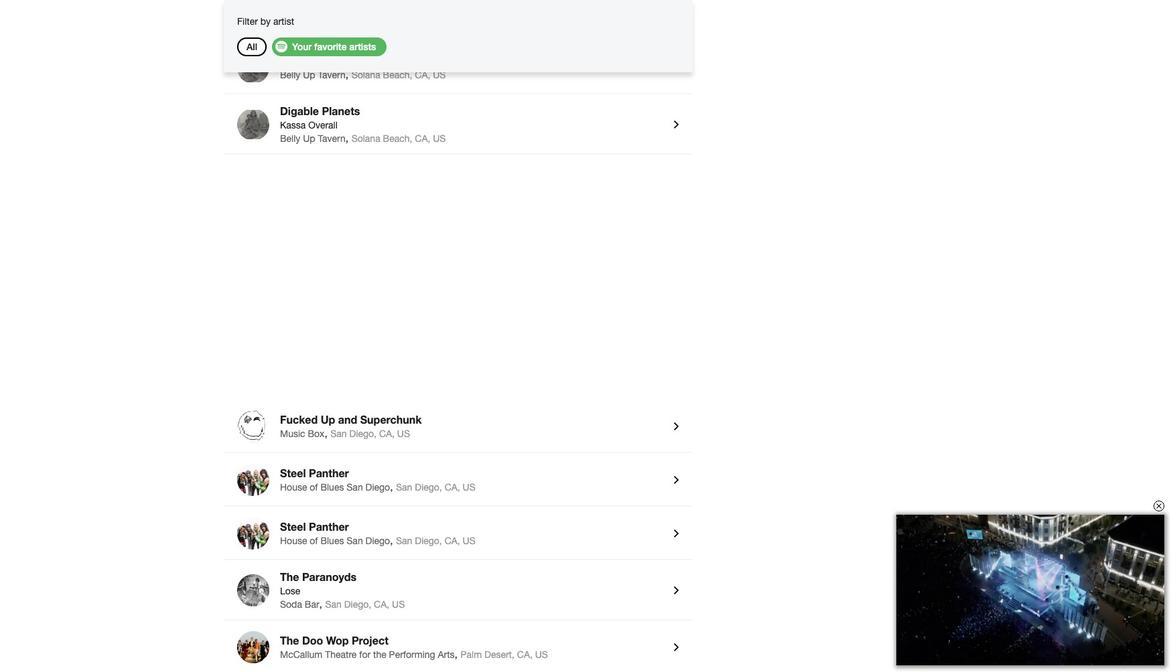 Task type: describe. For each thing, give the bounding box(es) containing it.
steel panther house of blues san diego , san diego, ca, us for second steel panther link from the bottom
[[280, 467, 476, 493]]

favorite
[[314, 41, 347, 52]]

house for second steel panther link from the bottom's the house of blues san diego link
[[280, 483, 307, 493]]

all
[[247, 41, 257, 52]]

steel for second steel panther link from the bottom
[[280, 467, 306, 480]]

blues for the house of blues san diego link for first steel panther link from the bottom
[[321, 536, 344, 547]]

artists
[[349, 41, 376, 52]]

project
[[352, 635, 389, 647]]

overall
[[308, 120, 338, 131]]

the
[[373, 650, 387, 661]]

10
[[1069, 649, 1076, 660]]

thursday
[[237, 14, 283, 27]]

solana inside the digable planets belly up tavern , solana beach, ca, us
[[352, 70, 380, 80]]

digable for ,
[[280, 54, 319, 67]]

arts
[[438, 650, 455, 661]]

blues for second steel panther link from the bottom's the house of blues san diego link
[[321, 483, 344, 493]]

all link
[[247, 41, 257, 52]]

digable for up
[[280, 105, 319, 117]]

steel panther live image for second steel panther link from the bottom
[[237, 464, 269, 497]]

steel panther house of blues san diego , san diego, ca, us for first steel panther link from the bottom
[[280, 521, 476, 547]]

paranoyds
[[302, 571, 357, 584]]

panther for second steel panther link from the bottom
[[309, 467, 349, 480]]

digable planets belly up tavern , solana beach, ca, us
[[280, 54, 446, 80]]

us inside fucked up and superchunk music box , san diego, ca, us
[[397, 429, 410, 440]]

, inside "the doo wop project mccallum theatre for the performing arts , palm desert, ca, us"
[[455, 649, 458, 661]]

wop
[[326, 635, 349, 647]]

box
[[308, 429, 325, 440]]

diego for second steel panther link from the bottom's the house of blues san diego link
[[366, 483, 390, 493]]

performing
[[389, 650, 435, 661]]

desert,
[[485, 650, 515, 661]]

digable planets live image for ,
[[237, 52, 269, 84]]

, inside fucked up and superchunk music box , san diego, ca, us
[[325, 428, 328, 440]]

planets for ,
[[322, 54, 360, 67]]

artist
[[273, 16, 294, 27]]

of for the house of blues san diego link for first steel panther link from the bottom
[[310, 536, 318, 547]]

5
[[964, 520, 969, 533]]

the for doo
[[280, 635, 299, 647]]

your
[[292, 41, 312, 52]]

digable planets kassa overall belly up tavern , solana beach, ca, us
[[280, 105, 446, 144]]

belly up tavern link for up
[[280, 133, 346, 144]]

fucked up and superchunk link
[[280, 414, 664, 428]]

of for second steel panther link from the bottom's the house of blues san diego link
[[310, 483, 318, 493]]

ca, inside the digable planets belly up tavern , solana beach, ca, us
[[415, 70, 431, 80]]

digable planets live image for up
[[237, 109, 269, 141]]

diego for the house of blues san diego link for first steel panther link from the bottom
[[366, 536, 390, 547]]

kassa
[[280, 120, 306, 131]]

, inside the digable planets belly up tavern , solana beach, ca, us
[[346, 68, 349, 80]]

fucked
[[280, 414, 318, 426]]

up inside digable planets kassa overall belly up tavern , solana beach, ca, us
[[303, 133, 315, 144]]

san inside fucked up and superchunk music box , san diego, ca, us
[[331, 429, 347, 440]]

songkick
[[904, 520, 943, 533]]

san inside the paranoyds lose soda bar , san diego, ca, us
[[325, 600, 342, 611]]

planets for up
[[322, 105, 360, 117]]

2024
[[348, 14, 372, 27]]

filter
[[237, 16, 258, 27]]

ca, inside fucked up and superchunk music box , san diego, ca, us
[[379, 429, 395, 440]]

palm
[[461, 650, 482, 661]]

us inside digable planets kassa overall belly up tavern , solana beach, ca, us
[[433, 133, 446, 144]]

the doo wop project link
[[280, 635, 664, 649]]



Task type: vqa. For each thing, say whether or not it's contained in the screenshot.
Bronx
no



Task type: locate. For each thing, give the bounding box(es) containing it.
panther for first steel panther link from the bottom
[[309, 521, 349, 534]]

theatre
[[325, 650, 357, 661]]

and
[[338, 414, 357, 426]]

soda
[[280, 600, 302, 611]]

house down music
[[280, 483, 307, 493]]

music
[[280, 429, 305, 440]]

belly inside digable planets kassa overall belly up tavern , solana beach, ca, us
[[280, 133, 300, 144]]

pop
[[971, 520, 988, 533]]

house of blues san diego link for second steel panther link from the bottom
[[280, 483, 390, 493]]

up inside the digable planets belly up tavern , solana beach, ca, us
[[303, 70, 315, 80]]

blues down box
[[321, 483, 344, 493]]

1 vertical spatial of
[[310, 536, 318, 547]]

belly down your
[[280, 70, 300, 80]]

1 vertical spatial tavern
[[318, 133, 346, 144]]

steel panther link
[[280, 467, 664, 482], [280, 521, 664, 536]]

2 planets from the top
[[322, 105, 360, 117]]

steel panther live image up the paranoyds live image
[[237, 518, 269, 550]]

1 steel panther house of blues san diego , san diego, ca, us from the top
[[280, 467, 476, 493]]

diego, inside the paranoyds lose soda bar , san diego, ca, us
[[344, 600, 371, 611]]

planets down your favorite artists on the left of the page
[[322, 54, 360, 67]]

by
[[261, 16, 271, 27]]

solana
[[352, 70, 380, 80], [352, 133, 380, 144]]

1 digable planets live image from the top
[[237, 52, 269, 84]]

house of blues san diego link down box
[[280, 483, 390, 493]]

the doo wop project mccallum theatre for the performing arts , palm desert, ca, us
[[280, 635, 548, 661]]

1 vertical spatial belly
[[280, 133, 300, 144]]

steel panther live image for first steel panther link from the bottom
[[237, 518, 269, 550]]

1 vertical spatial house
[[280, 536, 307, 547]]

the doo wop project live image
[[237, 632, 269, 664]]

, inside the paranoyds lose soda bar , san diego, ca, us
[[319, 599, 322, 611]]

house
[[280, 483, 307, 493], [280, 536, 307, 547]]

february
[[301, 14, 345, 27]]

steel for first steel panther link from the bottom
[[280, 521, 306, 534]]

panther up paranoyds
[[309, 521, 349, 534]]

diego,
[[350, 429, 377, 440], [415, 483, 442, 493], [415, 536, 442, 547], [344, 600, 371, 611]]

steel up paranoyds
[[280, 521, 306, 534]]

belly up tavern link down your
[[280, 70, 346, 80]]

1 panther from the top
[[309, 467, 349, 480]]

planets
[[322, 54, 360, 67], [322, 105, 360, 117]]

2 belly up tavern link from the top
[[280, 133, 346, 144]]

the for paranoyds
[[280, 571, 299, 584]]

us inside "the doo wop project mccallum theatre for the performing arts , palm desert, ca, us"
[[535, 650, 548, 661]]

solana inside digable planets kassa overall belly up tavern , solana beach, ca, us
[[352, 133, 380, 144]]

the paranoyds lose soda bar , san diego, ca, us
[[280, 571, 405, 611]]

house for the house of blues san diego link for first steel panther link from the bottom
[[280, 536, 307, 547]]

the inside the paranoyds lose soda bar , san diego, ca, us
[[280, 571, 299, 584]]

steel panther live image down fucked up live image
[[237, 464, 269, 497]]

san
[[331, 429, 347, 440], [347, 483, 363, 493], [396, 483, 412, 493], [347, 536, 363, 547], [396, 536, 412, 547], [325, 600, 342, 611]]

1 vertical spatial up
[[303, 133, 315, 144]]

doo
[[302, 635, 323, 647]]

digable down your
[[280, 54, 319, 67]]

beach, inside the digable planets belly up tavern , solana beach, ca, us
[[383, 70, 412, 80]]

digable inside digable planets kassa overall belly up tavern , solana beach, ca, us
[[280, 105, 319, 117]]

1 steel from the top
[[280, 467, 306, 480]]

tavern inside the digable planets belly up tavern , solana beach, ca, us
[[318, 70, 346, 80]]

up up box
[[321, 414, 335, 426]]

digable planets link
[[280, 54, 664, 69]]

of up paranoyds
[[310, 536, 318, 547]]

2 belly from the top
[[280, 133, 300, 144]]

0 vertical spatial planets
[[322, 54, 360, 67]]

1 vertical spatial solana
[[352, 133, 380, 144]]

0 vertical spatial house
[[280, 483, 307, 493]]

1 the from the top
[[280, 571, 299, 584]]

,
[[346, 68, 349, 80], [346, 132, 349, 144], [325, 428, 328, 440], [390, 481, 393, 493], [390, 535, 393, 547], [319, 599, 322, 611], [455, 649, 458, 661]]

us
[[433, 70, 446, 80], [433, 133, 446, 144], [397, 429, 410, 440], [463, 483, 476, 493], [463, 536, 476, 547], [392, 600, 405, 611], [535, 650, 548, 661]]

steel
[[280, 467, 306, 480], [280, 521, 306, 534]]

1 house from the top
[[280, 483, 307, 493]]

1 vertical spatial house of blues san diego link
[[280, 536, 390, 547]]

for
[[359, 650, 371, 661]]

1 vertical spatial blues
[[321, 536, 344, 547]]

2 blues from the top
[[321, 536, 344, 547]]

1 vertical spatial steel
[[280, 521, 306, 534]]

up down overall
[[303, 133, 315, 144]]

thursday 01 february 2024
[[237, 14, 372, 27]]

fucked up live image
[[237, 411, 269, 443]]

0 vertical spatial diego
[[366, 483, 390, 493]]

diego, inside fucked up and superchunk music box , san diego, ca, us
[[350, 429, 377, 440]]

tavern
[[318, 70, 346, 80], [318, 133, 346, 144]]

0 vertical spatial the
[[280, 571, 299, 584]]

house of blues san diego link up paranoyds
[[280, 536, 390, 547]]

2 tavern from the top
[[318, 133, 346, 144]]

of
[[310, 483, 318, 493], [310, 536, 318, 547]]

0 vertical spatial panther
[[309, 467, 349, 480]]

blues
[[321, 483, 344, 493], [321, 536, 344, 547]]

1 of from the top
[[310, 483, 318, 493]]

mccallum
[[280, 650, 323, 661]]

1 house of blues san diego link from the top
[[280, 483, 390, 493]]

house of blues san diego link
[[280, 483, 390, 493], [280, 536, 390, 547]]

diego down fucked up and superchunk music box , san diego, ca, us
[[366, 483, 390, 493]]

soda bar link
[[280, 600, 319, 611]]

2 of from the top
[[310, 536, 318, 547]]

top
[[945, 520, 961, 533]]

the paranoyds live image
[[237, 575, 269, 607]]

steel panther house of blues san diego , san diego, ca, us
[[280, 467, 476, 493], [280, 521, 476, 547]]

1 steel panther live image from the top
[[237, 464, 269, 497]]

0 vertical spatial house of blues san diego link
[[280, 483, 390, 493]]

0 vertical spatial steel panther link
[[280, 467, 664, 482]]

songkick top 5 pop ep13
[[904, 520, 1008, 533]]

2 digable planets live image from the top
[[237, 109, 269, 141]]

2 house from the top
[[280, 536, 307, 547]]

1 vertical spatial beach,
[[383, 133, 412, 144]]

tavern down overall
[[318, 133, 346, 144]]

ca, inside the paranoyds lose soda bar , san diego, ca, us
[[374, 600, 390, 611]]

digable
[[280, 54, 319, 67], [280, 105, 319, 117]]

steel panther house of blues san diego , san diego, ca, us up paranoyds
[[280, 521, 476, 547]]

up
[[303, 70, 315, 80], [303, 133, 315, 144], [321, 414, 335, 426]]

2 digable from the top
[[280, 105, 319, 117]]

belly up tavern link down overall
[[280, 133, 346, 144]]

beach, inside digable planets kassa overall belly up tavern , solana beach, ca, us
[[383, 133, 412, 144]]

the up mccallum
[[280, 635, 299, 647]]

0 vertical spatial beach,
[[383, 70, 412, 80]]

1 beach, from the top
[[383, 70, 412, 80]]

2 panther from the top
[[309, 521, 349, 534]]

ca, inside "the doo wop project mccallum theatre for the performing arts , palm desert, ca, us"
[[517, 650, 533, 661]]

planets up overall
[[322, 105, 360, 117]]

up inside fucked up and superchunk music box , san diego, ca, us
[[321, 414, 335, 426]]

2 steel panther link from the top
[[280, 521, 664, 536]]

2 vertical spatial up
[[321, 414, 335, 426]]

digable planets live image left the kassa
[[237, 109, 269, 141]]

1 belly from the top
[[280, 70, 300, 80]]

1 steel panther link from the top
[[280, 467, 664, 482]]

us inside the paranoyds lose soda bar , san diego, ca, us
[[392, 600, 405, 611]]

superchunk
[[360, 414, 422, 426]]

1 vertical spatial steel panther link
[[280, 521, 664, 536]]

0 vertical spatial belly
[[280, 70, 300, 80]]

0 vertical spatial up
[[303, 70, 315, 80]]

0 vertical spatial solana
[[352, 70, 380, 80]]

your favorite artists button
[[272, 38, 387, 56]]

1 vertical spatial the
[[280, 635, 299, 647]]

1 belly up tavern link from the top
[[280, 70, 346, 80]]

digable planets live image
[[237, 52, 269, 84], [237, 109, 269, 141]]

steel down music
[[280, 467, 306, 480]]

0 vertical spatial blues
[[321, 483, 344, 493]]

belly inside the digable planets belly up tavern , solana beach, ca, us
[[280, 70, 300, 80]]

1 planets from the top
[[322, 54, 360, 67]]

1 solana from the top
[[352, 70, 380, 80]]

1 vertical spatial belly up tavern link
[[280, 133, 346, 144]]

2 steel from the top
[[280, 521, 306, 534]]

0 vertical spatial digable planets live image
[[237, 52, 269, 84]]

1 vertical spatial steel panther house of blues san diego , san diego, ca, us
[[280, 521, 476, 547]]

belly down the kassa
[[280, 133, 300, 144]]

belly up tavern link for ,
[[280, 70, 346, 80]]

2 the from the top
[[280, 635, 299, 647]]

1 digable from the top
[[280, 54, 319, 67]]

2 steel panther house of blues san diego , san diego, ca, us from the top
[[280, 521, 476, 547]]

0 vertical spatial belly up tavern link
[[280, 70, 346, 80]]

tavern inside digable planets kassa overall belly up tavern , solana beach, ca, us
[[318, 133, 346, 144]]

tavern down your favorite artists button
[[318, 70, 346, 80]]

us inside the digable planets belly up tavern , solana beach, ca, us
[[433, 70, 446, 80]]

0 vertical spatial tavern
[[318, 70, 346, 80]]

mccallum theatre for the performing arts link
[[280, 650, 455, 661]]

steel panther live image
[[237, 464, 269, 497], [237, 518, 269, 550]]

house up lose at the bottom of page
[[280, 536, 307, 547]]

steel panther house of blues san diego , san diego, ca, us down fucked up and superchunk music box , san diego, ca, us
[[280, 467, 476, 493]]

the inside "the doo wop project mccallum theatre for the performing arts , palm desert, ca, us"
[[280, 635, 299, 647]]

beach,
[[383, 70, 412, 80], [383, 133, 412, 144]]

1 diego from the top
[[366, 483, 390, 493]]

ca, inside digable planets kassa overall belly up tavern , solana beach, ca, us
[[415, 133, 431, 144]]

01
[[286, 14, 298, 27]]

the
[[280, 571, 299, 584], [280, 635, 299, 647]]

diego
[[366, 483, 390, 493], [366, 536, 390, 547]]

1 blues from the top
[[321, 483, 344, 493]]

2 steel panther live image from the top
[[237, 518, 269, 550]]

1 tavern from the top
[[318, 70, 346, 80]]

lose
[[280, 586, 301, 597]]

0 vertical spatial steel panther live image
[[237, 464, 269, 497]]

blues up paranoyds
[[321, 536, 344, 547]]

filter by artist
[[237, 16, 294, 27]]

music box link
[[280, 429, 325, 440]]

0 vertical spatial digable
[[280, 54, 319, 67]]

2 diego from the top
[[366, 536, 390, 547]]

of down box
[[310, 483, 318, 493]]

829
[[969, 536, 983, 548]]

ep13
[[990, 520, 1008, 533]]

bar
[[305, 600, 319, 611]]

planets inside the digable planets belly up tavern , solana beach, ca, us
[[322, 54, 360, 67]]

belly
[[280, 70, 300, 80], [280, 133, 300, 144]]

fucked up and superchunk music box , san diego, ca, us
[[280, 414, 422, 440]]

1 vertical spatial panther
[[309, 521, 349, 534]]

00:00/01:03
[[991, 649, 1036, 660]]

diego up the paranoyds lose soda bar , san diego, ca, us
[[366, 536, 390, 547]]

digable inside the digable planets belly up tavern , solana beach, ca, us
[[280, 54, 319, 67]]

1 vertical spatial diego
[[366, 536, 390, 547]]

2 beach, from the top
[[383, 133, 412, 144]]

digable up the kassa
[[280, 105, 319, 117]]

0 vertical spatial steel
[[280, 467, 306, 480]]

digable planets live image down filter
[[237, 52, 269, 84]]

belly up tavern link
[[280, 70, 346, 80], [280, 133, 346, 144]]

panther down box
[[309, 467, 349, 480]]

1 vertical spatial planets
[[322, 105, 360, 117]]

1 vertical spatial digable planets live image
[[237, 109, 269, 141]]

up down your
[[303, 70, 315, 80]]

1 vertical spatial digable
[[280, 105, 319, 117]]

0 vertical spatial of
[[310, 483, 318, 493]]

the up lose at the bottom of page
[[280, 571, 299, 584]]

2 house of blues san diego link from the top
[[280, 536, 390, 547]]

planets inside digable planets kassa overall belly up tavern , solana beach, ca, us
[[322, 105, 360, 117]]

2 solana from the top
[[352, 133, 380, 144]]

0 vertical spatial steel panther house of blues san diego , san diego, ca, us
[[280, 467, 476, 493]]

, inside digable planets kassa overall belly up tavern , solana beach, ca, us
[[346, 132, 349, 144]]

1 vertical spatial steel panther live image
[[237, 518, 269, 550]]

panther
[[309, 467, 349, 480], [309, 521, 349, 534]]

ca,
[[415, 70, 431, 80], [415, 133, 431, 144], [379, 429, 395, 440], [445, 483, 460, 493], [445, 536, 460, 547], [374, 600, 390, 611], [517, 650, 533, 661]]

11.9m
[[920, 536, 939, 548]]

your favorite artists
[[292, 41, 376, 52]]

house of blues san diego link for first steel panther link from the bottom
[[280, 536, 390, 547]]



